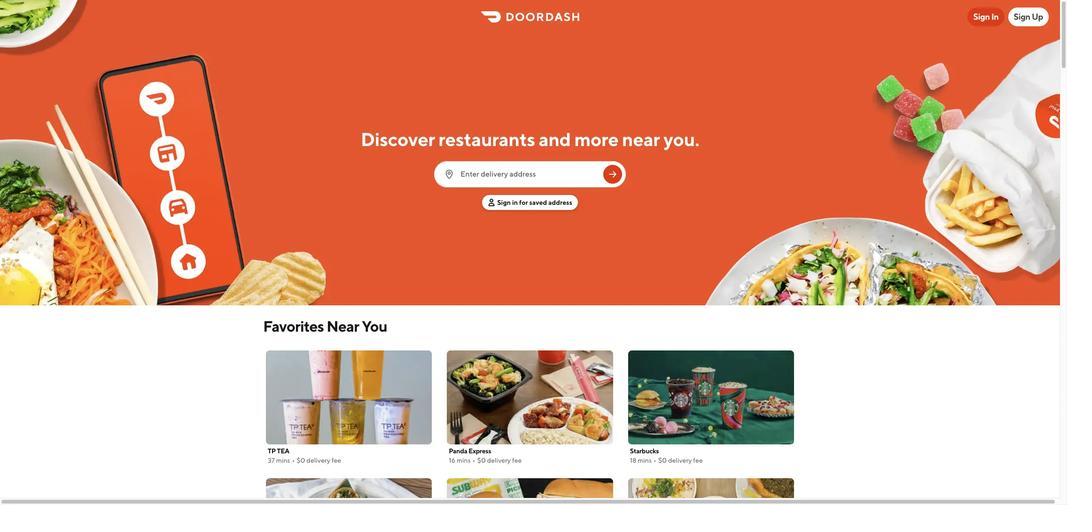 Task type: locate. For each thing, give the bounding box(es) containing it.
mins for express
[[457, 457, 471, 465]]

•
[[292, 457, 295, 465], [473, 457, 476, 465], [654, 457, 657, 465]]

3 mins from the left
[[638, 457, 652, 465]]

tea
[[277, 448, 290, 455]]

in
[[513, 199, 518, 206]]

delivery for tea
[[307, 457, 331, 465]]

more
[[575, 128, 619, 150]]

2 $0 from the left
[[478, 457, 486, 465]]

$0 down express
[[478, 457, 486, 465]]

2 horizontal spatial mins
[[638, 457, 652, 465]]

0 horizontal spatial $0
[[297, 457, 305, 465]]

1 horizontal spatial mins
[[457, 457, 471, 465]]

sign in for saved address button
[[482, 195, 578, 210]]

1 horizontal spatial sign
[[974, 12, 991, 22]]

delivery inside panda express 16 mins • $0 delivery fee
[[487, 457, 511, 465]]

0 horizontal spatial •
[[292, 457, 295, 465]]

sign inside button
[[498, 199, 511, 206]]

fee inside panda express 16 mins • $0 delivery fee
[[513, 457, 522, 465]]

for
[[520, 199, 528, 206]]

discover
[[361, 128, 435, 150]]

1 horizontal spatial $0
[[478, 457, 486, 465]]

• inside "tp tea 37 mins • $0 delivery fee"
[[292, 457, 295, 465]]

express
[[469, 448, 491, 455]]

$0
[[297, 457, 305, 465], [478, 457, 486, 465], [659, 457, 667, 465]]

2 horizontal spatial fee
[[694, 457, 703, 465]]

1 $0 from the left
[[297, 457, 305, 465]]

0 horizontal spatial sign
[[498, 199, 511, 206]]

• inside starbucks 18 mins • $0 delivery fee
[[654, 457, 657, 465]]

address
[[549, 199, 573, 206]]

18
[[630, 457, 637, 465]]

mins down starbucks
[[638, 457, 652, 465]]

0 horizontal spatial fee
[[332, 457, 341, 465]]

saved
[[530, 199, 547, 206]]

sign in link
[[968, 8, 1005, 26]]

2 mins from the left
[[457, 457, 471, 465]]

mins down tea
[[276, 457, 290, 465]]

1 horizontal spatial •
[[473, 457, 476, 465]]

• down express
[[473, 457, 476, 465]]

sign in for saved address
[[498, 199, 573, 206]]

mins inside "tp tea 37 mins • $0 delivery fee"
[[276, 457, 290, 465]]

near
[[623, 128, 660, 150]]

1 mins from the left
[[276, 457, 290, 465]]

delivery inside "tp tea 37 mins • $0 delivery fee"
[[307, 457, 331, 465]]

sign
[[974, 12, 991, 22], [1014, 12, 1031, 22], [498, 199, 511, 206]]

2 delivery from the left
[[487, 457, 511, 465]]

you
[[362, 317, 388, 335]]

restaurants
[[439, 128, 536, 150]]

$0 right 37
[[297, 457, 305, 465]]

1 delivery from the left
[[307, 457, 331, 465]]

delivery
[[307, 457, 331, 465], [487, 457, 511, 465], [669, 457, 692, 465]]

$0 inside panda express 16 mins • $0 delivery fee
[[478, 457, 486, 465]]

3 $0 from the left
[[659, 457, 667, 465]]

0 horizontal spatial delivery
[[307, 457, 331, 465]]

$0 inside "tp tea 37 mins • $0 delivery fee"
[[297, 457, 305, 465]]

favorites near you
[[263, 317, 388, 335]]

panda
[[449, 448, 468, 455]]

2 fee from the left
[[513, 457, 522, 465]]

sign for sign up
[[1014, 12, 1031, 22]]

mins down 'panda'
[[457, 457, 471, 465]]

1 fee from the left
[[332, 457, 341, 465]]

2 horizontal spatial $0
[[659, 457, 667, 465]]

3 delivery from the left
[[669, 457, 692, 465]]

• down starbucks
[[654, 457, 657, 465]]

• for 37 mins
[[292, 457, 295, 465]]

• inside panda express 16 mins • $0 delivery fee
[[473, 457, 476, 465]]

3 • from the left
[[654, 457, 657, 465]]

sign up link
[[1009, 8, 1049, 26]]

1 horizontal spatial delivery
[[487, 457, 511, 465]]

mins inside starbucks 18 mins • $0 delivery fee
[[638, 457, 652, 465]]

2 horizontal spatial •
[[654, 457, 657, 465]]

$0 for 37 mins
[[297, 457, 305, 465]]

1 horizontal spatial fee
[[513, 457, 522, 465]]

0 horizontal spatial mins
[[276, 457, 290, 465]]

2 horizontal spatial sign
[[1014, 12, 1031, 22]]

mins
[[276, 457, 290, 465], [457, 457, 471, 465], [638, 457, 652, 465]]

fee
[[332, 457, 341, 465], [513, 457, 522, 465], [694, 457, 703, 465]]

and
[[539, 128, 571, 150]]

fee inside "tp tea 37 mins • $0 delivery fee"
[[332, 457, 341, 465]]

sign for sign in
[[974, 12, 991, 22]]

3 fee from the left
[[694, 457, 703, 465]]

2 horizontal spatial delivery
[[669, 457, 692, 465]]

sign in
[[974, 12, 999, 22]]

fee inside starbucks 18 mins • $0 delivery fee
[[694, 457, 703, 465]]

1 • from the left
[[292, 457, 295, 465]]

• right 37
[[292, 457, 295, 465]]

sign inside 'link'
[[974, 12, 991, 22]]

in
[[992, 12, 999, 22]]

2 • from the left
[[473, 457, 476, 465]]

$0 down starbucks
[[659, 457, 667, 465]]

fee for panda express 16 mins • $0 delivery fee
[[513, 457, 522, 465]]

mins inside panda express 16 mins • $0 delivery fee
[[457, 457, 471, 465]]

panda express 16 mins • $0 delivery fee
[[449, 448, 522, 465]]



Task type: describe. For each thing, give the bounding box(es) containing it.
tp
[[268, 448, 276, 455]]

mins for tea
[[276, 457, 290, 465]]

near
[[327, 317, 359, 335]]

16
[[449, 457, 456, 465]]

delivery for express
[[487, 457, 511, 465]]

up
[[1033, 12, 1044, 22]]

$0 for 16 mins
[[478, 457, 486, 465]]

sign up
[[1014, 12, 1044, 22]]

37
[[268, 457, 275, 465]]

sign for sign in for saved address
[[498, 199, 511, 206]]

starbucks
[[630, 448, 659, 455]]

starbucks 18 mins • $0 delivery fee
[[630, 448, 703, 465]]

• for 16 mins
[[473, 457, 476, 465]]

Your delivery address text field
[[461, 169, 598, 180]]

$0 inside starbucks 18 mins • $0 delivery fee
[[659, 457, 667, 465]]

discover restaurants and more near you.
[[361, 128, 700, 150]]

fee for tp tea 37 mins • $0 delivery fee
[[332, 457, 341, 465]]

tp tea 37 mins • $0 delivery fee
[[268, 448, 341, 465]]

favorites
[[263, 317, 324, 335]]

delivery inside starbucks 18 mins • $0 delivery fee
[[669, 457, 692, 465]]

find restaurants image
[[608, 169, 619, 180]]

you.
[[664, 128, 700, 150]]



Task type: vqa. For each thing, say whether or not it's contained in the screenshot.
cheese within Sausage, Egg and Cheese Sandwich
no



